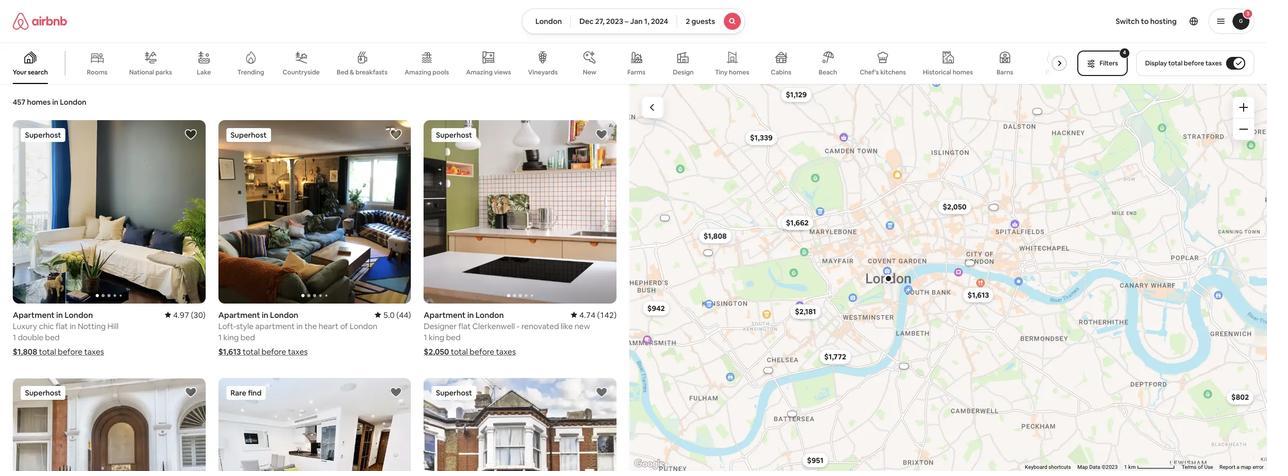 Task type: locate. For each thing, give the bounding box(es) containing it.
taxes down clerkenwell
[[496, 346, 516, 357]]

2 apartment from the left
[[218, 310, 260, 320]]

1
[[13, 332, 16, 342], [218, 332, 222, 342], [424, 332, 427, 342], [1125, 464, 1128, 470]]

0 horizontal spatial apartment
[[13, 310, 55, 320]]

switch
[[1116, 16, 1140, 26]]

1 horizontal spatial king
[[429, 332, 444, 342]]

amazing left "pools"
[[405, 68, 431, 77]]

flat right chic
[[56, 321, 68, 331]]

before down clerkenwell
[[470, 346, 495, 357]]

views
[[494, 68, 511, 76]]

0 horizontal spatial $1,613
[[218, 346, 241, 357]]

$1,641 button
[[777, 215, 809, 230]]

0 horizontal spatial of
[[340, 321, 348, 331]]

1 add to wishlist: apartment in london image from the left
[[184, 128, 197, 141]]

$2,181
[[795, 307, 816, 316]]

keyboard shortcuts button
[[1025, 464, 1072, 471]]

filters
[[1100, 59, 1119, 68]]

2 king from the left
[[429, 332, 444, 342]]

apartment up style
[[218, 310, 260, 320]]

before inside button
[[1184, 59, 1205, 68]]

king inside apartment in london loft-style apartment in the heart of london 1 king bed $1,613 total before taxes
[[223, 332, 239, 342]]

©2023
[[1102, 464, 1118, 470]]

1 horizontal spatial flat
[[459, 321, 471, 331]]

1 inside 'apartment in london luxury chic flat in notting hill 1 double bed $1,808 total before taxes'
[[13, 332, 16, 342]]

homes right 457
[[27, 97, 51, 107]]

keyboard shortcuts
[[1025, 464, 1072, 470]]

terms of use
[[1182, 464, 1214, 470]]

total inside apartment in london designer flat clerkenwell - renovated like new 1 king bed $2,050 total before taxes
[[451, 346, 468, 357]]

$2,050 inside button
[[943, 202, 967, 212]]

$1,808
[[704, 231, 727, 241], [13, 346, 37, 357]]

&
[[350, 68, 354, 77]]

km
[[1129, 464, 1136, 470]]

homes right tiny
[[729, 68, 750, 77]]

2 horizontal spatial bed
[[446, 332, 461, 342]]

2023
[[606, 16, 624, 26]]

king down loft-
[[223, 332, 239, 342]]

king down designer on the left of page
[[429, 332, 444, 342]]

luxury
[[13, 321, 37, 331]]

data
[[1090, 464, 1101, 470]]

your search
[[13, 68, 48, 77]]

total down style
[[243, 346, 260, 357]]

apartment in london designer flat clerkenwell - renovated like new 1 king bed $2,050 total before taxes
[[424, 310, 590, 357]]

bed down style
[[241, 332, 255, 342]]

1 horizontal spatial of
[[1199, 464, 1203, 470]]

$1,662 button
[[781, 215, 814, 230]]

0 vertical spatial $1,613
[[968, 290, 990, 300]]

0 vertical spatial $1,808
[[704, 231, 727, 241]]

1 down loft-
[[218, 332, 222, 342]]

apartment
[[255, 321, 295, 331]]

total inside apartment in london loft-style apartment in the heart of london 1 king bed $1,613 total before taxes
[[243, 346, 260, 357]]

amazing left views at the left of page
[[466, 68, 493, 76]]

heart
[[319, 321, 339, 331]]

2 flat from the left
[[459, 321, 471, 331]]

apartment for designer
[[424, 310, 466, 320]]

play
[[1046, 68, 1058, 77]]

london inside apartment in london designer flat clerkenwell - renovated like new 1 king bed $2,050 total before taxes
[[476, 310, 504, 320]]

homes for tiny
[[729, 68, 750, 77]]

0 vertical spatial of
[[340, 321, 348, 331]]

report
[[1220, 464, 1236, 470]]

amazing views
[[466, 68, 511, 76]]

1 apartment from the left
[[13, 310, 55, 320]]

1 horizontal spatial amazing
[[466, 68, 493, 76]]

apartment up designer on the left of page
[[424, 310, 466, 320]]

cabins
[[771, 68, 792, 77]]

1 horizontal spatial homes
[[729, 68, 750, 77]]

of right "heart"
[[340, 321, 348, 331]]

bed
[[45, 332, 60, 342], [241, 332, 255, 342], [446, 332, 461, 342]]

a
[[1237, 464, 1240, 470]]

before down the 'apartment'
[[262, 346, 286, 357]]

taxes down 'the'
[[288, 346, 308, 357]]

apartment inside apartment in london designer flat clerkenwell - renovated like new 1 king bed $2,050 total before taxes
[[424, 310, 466, 320]]

2 add to wishlist: apartment in london image from the left
[[390, 128, 403, 141]]

design
[[673, 68, 694, 77]]

before down notting
[[58, 346, 83, 357]]

total
[[1169, 59, 1183, 68], [39, 346, 56, 357], [243, 346, 260, 357], [451, 346, 468, 357]]

$1,613 inside apartment in london loft-style apartment in the heart of london 1 king bed $1,613 total before taxes
[[218, 346, 241, 357]]

1 inside button
[[1125, 464, 1128, 470]]

total down the double
[[39, 346, 56, 357]]

1 inside apartment in london designer flat clerkenwell - renovated like new 1 king bed $2,050 total before taxes
[[424, 332, 427, 342]]

switch to hosting link
[[1110, 10, 1184, 32]]

amazing
[[466, 68, 493, 76], [405, 68, 431, 77]]

$1,613 inside button
[[968, 290, 990, 300]]

farms
[[628, 68, 646, 77]]

$942 button
[[643, 301, 670, 316]]

flat inside apartment in london designer flat clerkenwell - renovated like new 1 king bed $2,050 total before taxes
[[459, 321, 471, 331]]

4.74 (142)
[[580, 310, 617, 320]]

jan
[[630, 16, 643, 26]]

before
[[1184, 59, 1205, 68], [58, 346, 83, 357], [262, 346, 286, 357], [470, 346, 495, 357]]

1 horizontal spatial apartment
[[218, 310, 260, 320]]

27,
[[595, 16, 605, 26]]

5.0 (44)
[[383, 310, 411, 320]]

bed & breakfasts
[[337, 68, 388, 77]]

$1,129
[[786, 90, 807, 100]]

zoom out image
[[1240, 125, 1249, 133]]

add to wishlist: apartment in london image
[[184, 128, 197, 141], [390, 128, 403, 141]]

1 horizontal spatial bed
[[241, 332, 255, 342]]

total right display
[[1169, 59, 1183, 68]]

1 bed from the left
[[45, 332, 60, 342]]

$1,613
[[968, 290, 990, 300], [218, 346, 241, 357]]

1 vertical spatial of
[[1199, 464, 1203, 470]]

apartment in london luxury chic flat in notting hill 1 double bed $1,808 total before taxes
[[13, 310, 119, 357]]

before right display
[[1184, 59, 1205, 68]]

4.97 (30)
[[173, 310, 206, 320]]

bed down chic
[[45, 332, 60, 342]]

$1,129 button
[[781, 87, 812, 102]]

2 bed from the left
[[241, 332, 255, 342]]

0 horizontal spatial king
[[223, 332, 239, 342]]

1 flat from the left
[[56, 321, 68, 331]]

kitchens
[[881, 68, 906, 77]]

1 horizontal spatial $1,613
[[968, 290, 990, 300]]

$2,050
[[943, 202, 967, 212], [424, 346, 449, 357]]

$2,050 inside apartment in london designer flat clerkenwell - renovated like new 1 king bed $2,050 total before taxes
[[424, 346, 449, 357]]

king
[[223, 332, 239, 342], [429, 332, 444, 342]]

1 vertical spatial $1,808
[[13, 346, 37, 357]]

0 horizontal spatial $2,050
[[424, 346, 449, 357]]

1 km button
[[1121, 464, 1179, 471]]

4.74
[[580, 310, 596, 320]]

1 down luxury
[[13, 332, 16, 342]]

4.97
[[173, 310, 189, 320]]

taxes inside apartment in london loft-style apartment in the heart of london 1 king bed $1,613 total before taxes
[[288, 346, 308, 357]]

apartment inside apartment in london loft-style apartment in the heart of london 1 king bed $1,613 total before taxes
[[218, 310, 260, 320]]

add to wishlist: apartment in london image
[[596, 128, 608, 141], [184, 386, 197, 399], [596, 386, 608, 399]]

1,
[[645, 16, 650, 26]]

1 horizontal spatial add to wishlist: apartment in london image
[[390, 128, 403, 141]]

terms
[[1182, 464, 1197, 470]]

0 vertical spatial $2,050
[[943, 202, 967, 212]]

(44)
[[397, 310, 411, 320]]

total down designer on the left of page
[[451, 346, 468, 357]]

bed down designer on the left of page
[[446, 332, 461, 342]]

flat right designer on the left of page
[[459, 321, 471, 331]]

0 horizontal spatial bed
[[45, 332, 60, 342]]

1 left km
[[1125, 464, 1128, 470]]

$1,808 inside 'button'
[[704, 231, 727, 241]]

add to wishlist: apartment in london image for (44)
[[390, 128, 403, 141]]

map
[[1241, 464, 1252, 470]]

0 horizontal spatial amazing
[[405, 68, 431, 77]]

parks
[[156, 68, 172, 76]]

taxes down 3 dropdown button
[[1206, 59, 1222, 68]]

chef's kitchens
[[860, 68, 906, 77]]

3
[[1247, 10, 1250, 17]]

profile element
[[758, 0, 1255, 43]]

group
[[0, 43, 1072, 84], [13, 120, 206, 303], [218, 120, 411, 303], [424, 120, 617, 303], [13, 378, 206, 471], [218, 378, 411, 471], [424, 378, 617, 471]]

bed inside 'apartment in london luxury chic flat in notting hill 1 double bed $1,808 total before taxes'
[[45, 332, 60, 342]]

apartment for loft-
[[218, 310, 260, 320]]

terms of use link
[[1182, 464, 1214, 470]]

1 horizontal spatial $2,050
[[943, 202, 967, 212]]

of
[[340, 321, 348, 331], [1199, 464, 1203, 470]]

taxes inside button
[[1206, 59, 1222, 68]]

keyboard
[[1025, 464, 1048, 470]]

1 vertical spatial $2,050
[[424, 346, 449, 357]]

5.0
[[383, 310, 395, 320]]

2 guests button
[[677, 9, 745, 34]]

search
[[28, 68, 48, 77]]

4.74 out of 5 average rating,  142 reviews image
[[571, 310, 617, 320]]

$942
[[648, 304, 665, 313]]

apartment up luxury
[[13, 310, 55, 320]]

None search field
[[522, 9, 745, 34]]

1 king from the left
[[223, 332, 239, 342]]

0 horizontal spatial $1,808
[[13, 346, 37, 357]]

in
[[52, 97, 58, 107], [56, 310, 63, 320], [262, 310, 268, 320], [467, 310, 474, 320], [70, 321, 76, 331], [297, 321, 303, 331]]

$802 button
[[1227, 390, 1254, 405]]

$1,662
[[786, 218, 809, 228]]

homes right 'historical'
[[953, 68, 973, 76]]

1 horizontal spatial $1,808
[[704, 231, 727, 241]]

guests
[[692, 16, 715, 26]]

2024
[[651, 16, 668, 26]]

3 bed from the left
[[446, 332, 461, 342]]

1 down designer on the left of page
[[424, 332, 427, 342]]

1 vertical spatial $1,613
[[218, 346, 241, 357]]

loft-
[[218, 321, 236, 331]]

0 horizontal spatial flat
[[56, 321, 68, 331]]

2 horizontal spatial homes
[[953, 68, 973, 76]]

taxes down notting
[[84, 346, 104, 357]]

3 apartment from the left
[[424, 310, 466, 320]]

apartment inside 'apartment in london luxury chic flat in notting hill 1 double bed $1,808 total before taxes'
[[13, 310, 55, 320]]

0 horizontal spatial add to wishlist: apartment in london image
[[184, 128, 197, 141]]

add to wishlist: condo in london image
[[390, 386, 403, 399]]

0 horizontal spatial homes
[[27, 97, 51, 107]]

double
[[18, 332, 43, 342]]

king inside apartment in london designer flat clerkenwell - renovated like new 1 king bed $2,050 total before taxes
[[429, 332, 444, 342]]

new
[[583, 68, 597, 77]]

bed inside apartment in london loft-style apartment in the heart of london 1 king bed $1,613 total before taxes
[[241, 332, 255, 342]]

of left use
[[1199, 464, 1203, 470]]

$951 button
[[803, 453, 829, 468]]

2 horizontal spatial apartment
[[424, 310, 466, 320]]

shortcuts
[[1049, 464, 1072, 470]]

apartment for luxury
[[13, 310, 55, 320]]



Task type: describe. For each thing, give the bounding box(es) containing it.
–
[[625, 16, 629, 26]]

bed
[[337, 68, 349, 77]]

homes for historical
[[953, 68, 973, 76]]

$2,050 button
[[938, 199, 972, 214]]

$1,641
[[782, 217, 804, 227]]

error
[[1253, 464, 1264, 470]]

display total before taxes
[[1146, 59, 1222, 68]]

filters button
[[1078, 51, 1128, 76]]

lake
[[197, 68, 211, 77]]

chic
[[39, 321, 54, 331]]

amazing for amazing pools
[[405, 68, 431, 77]]

457 homes in london
[[13, 97, 86, 107]]

$1,772 button
[[820, 349, 851, 364]]

total inside 'apartment in london luxury chic flat in notting hill 1 double bed $1,808 total before taxes'
[[39, 346, 56, 357]]

457
[[13, 97, 25, 107]]

before inside apartment in london loft-style apartment in the heart of london 1 king bed $1,613 total before taxes
[[262, 346, 286, 357]]

renovated
[[522, 321, 559, 331]]

bed inside apartment in london designer flat clerkenwell - renovated like new 1 king bed $2,050 total before taxes
[[446, 332, 461, 342]]

map
[[1078, 464, 1088, 470]]

report a map error link
[[1220, 464, 1264, 470]]

4.97 out of 5 average rating,  30 reviews image
[[165, 310, 206, 320]]

(142)
[[597, 310, 617, 320]]

$1,808 inside 'apartment in london luxury chic flat in notting hill 1 double bed $1,808 total before taxes'
[[13, 346, 37, 357]]

(30)
[[191, 310, 206, 320]]

of inside apartment in london loft-style apartment in the heart of london 1 king bed $1,613 total before taxes
[[340, 321, 348, 331]]

1 km
[[1125, 464, 1138, 470]]

designer
[[424, 321, 457, 331]]

before inside apartment in london designer flat clerkenwell - renovated like new 1 king bed $2,050 total before taxes
[[470, 346, 495, 357]]

dec
[[580, 16, 594, 26]]

zoom in image
[[1240, 103, 1249, 112]]

countryside
[[283, 68, 320, 77]]

before inside 'apartment in london luxury chic flat in notting hill 1 double bed $1,808 total before taxes'
[[58, 346, 83, 357]]

national
[[129, 68, 154, 76]]

notting
[[78, 321, 106, 331]]

dec 27, 2023 – jan 1, 2024 button
[[571, 9, 678, 34]]

amazing pools
[[405, 68, 449, 77]]

beach
[[819, 68, 838, 77]]

vineyards
[[528, 68, 558, 77]]

tiny homes
[[715, 68, 750, 77]]

$951
[[807, 455, 824, 465]]

like
[[561, 321, 573, 331]]

london button
[[522, 9, 571, 34]]

amazing for amazing views
[[466, 68, 493, 76]]

style
[[236, 321, 254, 331]]

historical
[[923, 68, 952, 76]]

hill
[[108, 321, 119, 331]]

the
[[305, 321, 317, 331]]

$1,808 button
[[699, 229, 732, 244]]

new
[[575, 321, 590, 331]]

google map
showing 21 stays. region
[[630, 78, 1268, 471]]

taxes inside 'apartment in london luxury chic flat in notting hill 1 double bed $1,808 total before taxes'
[[84, 346, 104, 357]]

$1,339
[[750, 133, 773, 143]]

2
[[686, 16, 690, 26]]

3 button
[[1209, 9, 1255, 34]]

london inside 'apartment in london luxury chic flat in notting hill 1 double bed $1,808 total before taxes'
[[65, 310, 93, 320]]

$2,181 button
[[791, 304, 821, 319]]

pools
[[433, 68, 449, 77]]

5.0 out of 5 average rating,  44 reviews image
[[375, 310, 411, 320]]

homes for 457
[[27, 97, 51, 107]]

hosting
[[1151, 16, 1177, 26]]

2 guests
[[686, 16, 715, 26]]

add to wishlist: apartment in london image for (30)
[[184, 128, 197, 141]]

dec 27, 2023 – jan 1, 2024
[[580, 16, 668, 26]]

$802
[[1232, 393, 1250, 402]]

1 inside apartment in london loft-style apartment in the heart of london 1 king bed $1,613 total before taxes
[[218, 332, 222, 342]]

-
[[517, 321, 520, 331]]

total inside button
[[1169, 59, 1183, 68]]

to
[[1142, 16, 1149, 26]]

historical homes
[[923, 68, 973, 76]]

london inside button
[[536, 16, 562, 26]]

flat inside 'apartment in london luxury chic flat in notting hill 1 double bed $1,808 total before taxes'
[[56, 321, 68, 331]]

taxes inside apartment in london designer flat clerkenwell - renovated like new 1 king bed $2,050 total before taxes
[[496, 346, 516, 357]]

chef's
[[860, 68, 879, 77]]

display
[[1146, 59, 1168, 68]]

group containing national parks
[[0, 43, 1072, 84]]

trending
[[238, 68, 264, 77]]

rooms
[[87, 68, 108, 77]]

apartment in london loft-style apartment in the heart of london 1 king bed $1,613 total before taxes
[[218, 310, 378, 357]]

map data ©2023
[[1078, 464, 1118, 470]]

report a map error
[[1220, 464, 1264, 470]]

google image
[[632, 457, 667, 471]]

display total before taxes button
[[1137, 51, 1255, 76]]

tiny
[[715, 68, 728, 77]]

$1,772
[[825, 352, 847, 362]]

none search field containing london
[[522, 9, 745, 34]]

national parks
[[129, 68, 172, 76]]

clerkenwell
[[473, 321, 515, 331]]

breakfasts
[[356, 68, 388, 77]]

your
[[13, 68, 26, 77]]

in inside apartment in london designer flat clerkenwell - renovated like new 1 king bed $2,050 total before taxes
[[467, 310, 474, 320]]



Task type: vqa. For each thing, say whether or not it's contained in the screenshot.
4.74 (142)
yes



